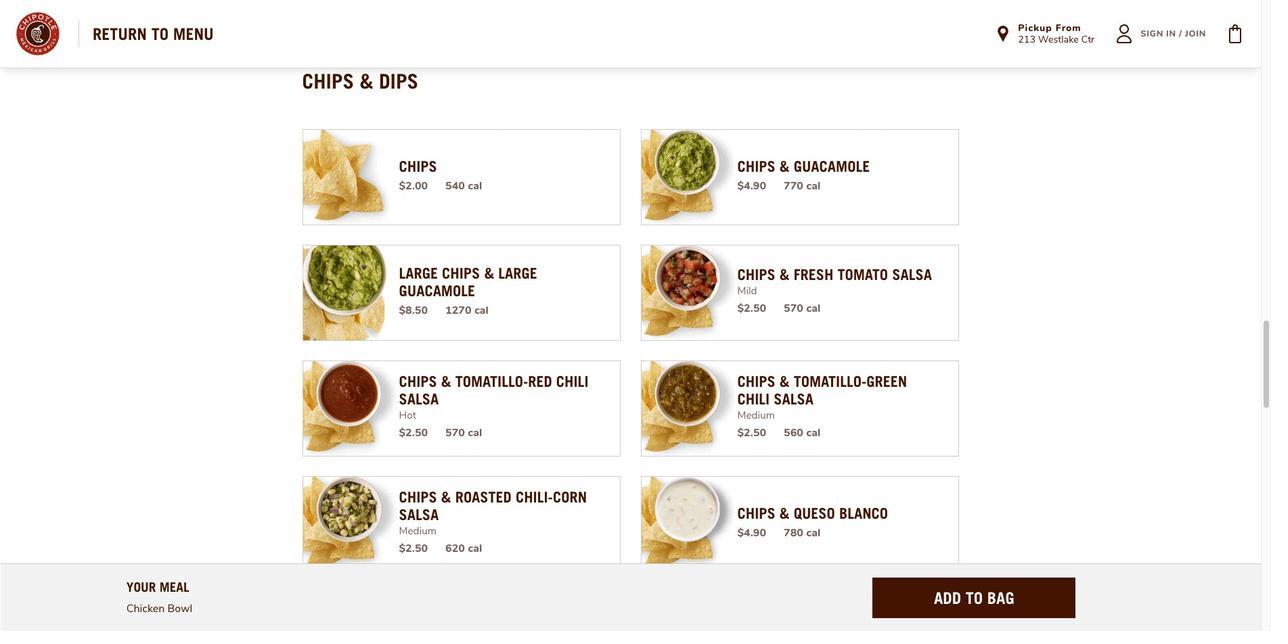 Task type: describe. For each thing, give the bounding box(es) containing it.
green
[[867, 373, 907, 391]]

cal for 560 cal 'definition'
[[806, 426, 821, 441]]

$2.50 for chips & roasted chili-corn salsa
[[399, 542, 428, 557]]

570 cal for fresh
[[784, 302, 821, 316]]

570 cal for tomatillo-
[[445, 426, 482, 441]]

$2.50 definition for chips & fresh tomato salsa
[[737, 302, 766, 316]]

in
[[1166, 28, 1176, 40]]

corn
[[553, 489, 587, 507]]

chips & tomatillo-green chili salsa definition
[[737, 373, 938, 408]]

chips & fresh tomato salsa definition
[[737, 266, 932, 284]]

chili for chips & tomatillo-green chili salsa
[[737, 391, 770, 408]]

chips & fresh tomato salsa mild
[[737, 266, 932, 298]]

chips & tomatillo-red chili salsa definition
[[399, 373, 599, 408]]

chips for chips & tomatillo-red chili salsa hot
[[399, 373, 437, 391]]

red
[[528, 373, 552, 391]]

620 cal
[[445, 542, 482, 557]]

chipotle mexican grill image
[[16, 12, 60, 56]]

780
[[784, 526, 803, 541]]

& for chips & roasted chili-corn salsa medium
[[441, 489, 451, 507]]

chips for chips & queso blanco
[[737, 505, 776, 523]]

westlake
[[1038, 33, 1079, 46]]

pickup from 213 westlake ctr
[[1018, 22, 1095, 46]]

to
[[151, 24, 169, 43]]

add to bag
[[934, 589, 1014, 607]]

sign in / join heading
[[1141, 28, 1206, 40]]

540
[[445, 179, 465, 194]]

your meal definition
[[126, 579, 832, 595]]

cal down fresh on the top right
[[806, 302, 821, 316]]

770 cal definition
[[784, 179, 821, 194]]

540 cal
[[445, 179, 482, 194]]

570 for mild
[[784, 302, 803, 316]]

$2.00
[[399, 179, 428, 194]]

return to menu
[[93, 24, 214, 43]]

sign in image
[[1108, 18, 1141, 50]]

570 cal definition for tomatillo-
[[445, 426, 482, 441]]

$4.90 definition for chips & guacamole
[[737, 179, 766, 194]]

780 cal definition
[[784, 526, 821, 541]]

add to bag image
[[1219, 18, 1252, 50]]

560 cal
[[784, 426, 821, 441]]

chips inside large chips & large guacamole
[[442, 265, 480, 282]]

1270 cal definition
[[445, 303, 489, 318]]

chips & guacamole definition
[[737, 158, 870, 175]]

cal for 620 cal definition
[[468, 542, 482, 557]]

you can select queso blanco $1.70 120cal definition
[[641, 0, 959, 15]]

hot
[[399, 408, 416, 423]]

chicken bowl definition
[[126, 602, 832, 617]]

& for chips & queso blanco
[[780, 505, 790, 523]]

chili-
[[516, 489, 553, 507]]

mild
[[737, 284, 757, 298]]

blanco
[[839, 505, 888, 523]]

dips
[[379, 69, 418, 94]]

$8.50 definition
[[399, 303, 428, 318]]

chips & queso blanco definition
[[737, 505, 888, 523]]

chips & guacamole
[[737, 158, 870, 175]]

620 cal definition
[[445, 542, 482, 557]]

join
[[1185, 28, 1206, 40]]

chicken
[[126, 602, 165, 617]]

chips for chips & guacamole
[[737, 158, 776, 175]]

tomatillo- for red
[[455, 373, 528, 391]]

$2.50 definition for chips & roasted chili-corn salsa
[[399, 542, 428, 557]]

& for chips & fresh tomato salsa mild
[[780, 266, 790, 284]]

chips for chips & fresh tomato salsa mild
[[737, 266, 776, 284]]

$4.90 for chips & guacamole
[[737, 179, 766, 194]]

tomatillo- for green
[[794, 373, 867, 391]]

medium for chips & tomatillo-green chili salsa
[[737, 408, 775, 423]]

560
[[784, 426, 803, 441]]

$2.00 definition
[[399, 179, 428, 194]]

& for chips & tomatillo-green chili salsa medium
[[780, 373, 790, 391]]

chips & roasted chili-corn salsa medium
[[399, 489, 587, 538]]

540 cal definition
[[445, 179, 482, 194]]

bowl
[[168, 602, 192, 617]]

salsa for chips & roasted chili-corn salsa
[[399, 507, 439, 524]]

guacamole inside large chips & large guacamole
[[399, 282, 475, 300]]

your
[[126, 579, 156, 595]]

find a chipotle image
[[995, 26, 1011, 42]]

meal
[[160, 579, 189, 595]]

you can select large chips & large queso blanco $8.50 1290cal definition
[[302, 592, 620, 632]]



Task type: locate. For each thing, give the bounding box(es) containing it.
570 cal definition down chips & tomatillo-red chili salsa hot
[[445, 426, 482, 441]]

2 tomatillo- from the left
[[794, 373, 867, 391]]

$2.50 for chips & tomatillo-red chili salsa
[[399, 426, 428, 441]]

620
[[445, 542, 465, 557]]

medium for chips & roasted chili-corn salsa
[[399, 524, 436, 538]]

1 large from the left
[[399, 265, 438, 282]]

ctr
[[1081, 33, 1095, 46]]

& for chips & tomatillo-red chili salsa hot
[[441, 373, 451, 391]]

780 cal
[[784, 526, 821, 541]]

0 horizontal spatial 570 cal
[[445, 426, 482, 441]]

salsa inside chips & roasted chili-corn salsa medium
[[399, 507, 439, 524]]

you have selected romaine lettuce  5cal definition
[[302, 0, 620, 15]]

& inside chips & tomatillo-green chili salsa medium
[[780, 373, 790, 391]]

chips
[[302, 69, 354, 94], [399, 158, 437, 175], [737, 158, 776, 175], [442, 265, 480, 282], [737, 266, 776, 284], [399, 373, 437, 391], [737, 373, 776, 391], [399, 489, 437, 507], [737, 505, 776, 523]]

return
[[93, 24, 147, 43]]

chips inside chips & tomatillo-red chili salsa hot
[[399, 373, 437, 391]]

570 cal definition
[[784, 302, 821, 316], [445, 426, 482, 441]]

chips inside chips & roasted chili-corn salsa medium
[[399, 489, 437, 507]]

cal for 780 cal definition
[[806, 526, 821, 541]]

chips & tomatillo-red chili salsa hot
[[399, 373, 589, 423]]

2 $4.90 from the top
[[737, 526, 766, 541]]

1 vertical spatial 570
[[445, 426, 465, 441]]

tomato
[[838, 266, 888, 284]]

0 vertical spatial guacamole
[[794, 158, 870, 175]]

0 vertical spatial $4.90
[[737, 179, 766, 194]]

to
[[966, 589, 983, 607]]

0 horizontal spatial medium
[[399, 524, 436, 538]]

return to menu link
[[93, 24, 214, 43]]

& for chips & dips
[[360, 69, 373, 94]]

chips for chips & dips
[[302, 69, 354, 94]]

1270
[[445, 303, 471, 318]]

chips for chips & tomatillo-green chili salsa medium
[[737, 373, 776, 391]]

$2.50 definition down mild
[[737, 302, 766, 316]]

1 horizontal spatial 570 cal
[[784, 302, 821, 316]]

$2.50 definition for chips & tomatillo-red chili salsa
[[399, 426, 428, 441]]

570 down chips & tomatillo-red chili salsa hot
[[445, 426, 465, 441]]

menu
[[173, 24, 214, 43]]

add to bag button
[[934, 589, 1014, 607]]

cal
[[468, 179, 482, 194], [806, 179, 821, 194], [806, 302, 821, 316], [474, 303, 489, 318], [468, 426, 482, 441], [806, 426, 821, 441], [806, 526, 821, 541], [468, 542, 482, 557]]

$2.50 definition left 560
[[737, 426, 766, 441]]

0 vertical spatial $4.90 definition
[[737, 179, 766, 194]]

0 vertical spatial medium
[[737, 408, 775, 423]]

tomatillo-
[[455, 373, 528, 391], [794, 373, 867, 391]]

salsa inside chips & tomatillo-red chili salsa hot
[[399, 391, 439, 408]]

570 cal definition for fresh
[[784, 302, 821, 316]]

cal for the 1270 cal definition
[[474, 303, 489, 318]]

chili inside chips & tomatillo-red chili salsa hot
[[556, 373, 589, 391]]

0 horizontal spatial chili
[[556, 373, 589, 391]]

large chips & large guacamole
[[399, 265, 537, 300]]

1 horizontal spatial tomatillo-
[[794, 373, 867, 391]]

$4.90 definition left 770 on the right top of page
[[737, 179, 766, 194]]

$4.90 for chips & queso blanco
[[737, 526, 766, 541]]

cal for 540 cal definition
[[468, 179, 482, 194]]

medium inside chips & tomatillo-green chili salsa medium
[[737, 408, 775, 423]]

sign in / join
[[1141, 28, 1206, 40]]

chips & tomatillo-green chili salsa medium
[[737, 373, 907, 423]]

1 horizontal spatial 570 cal definition
[[784, 302, 821, 316]]

770 cal
[[784, 179, 821, 194]]

$2.50 down hot
[[399, 426, 428, 441]]

$2.50 left 620
[[399, 542, 428, 557]]

salsa
[[892, 266, 932, 284], [399, 391, 439, 408], [774, 391, 814, 408], [399, 507, 439, 524]]

$2.50 down mild
[[737, 302, 766, 316]]

$2.50 for chips & tomatillo-green chili salsa
[[737, 426, 766, 441]]

1 horizontal spatial 570
[[784, 302, 803, 316]]

213 westlake ctr link
[[1018, 33, 1095, 46]]

tomatillo- inside chips & tomatillo-green chili salsa medium
[[794, 373, 867, 391]]

large
[[399, 265, 438, 282], [498, 265, 537, 282]]

1 horizontal spatial medium
[[737, 408, 775, 423]]

chips & roasted chili-corn salsa definition
[[399, 489, 599, 524]]

1 vertical spatial 570 cal definition
[[445, 426, 482, 441]]

1 vertical spatial guacamole
[[399, 282, 475, 300]]

$4.90 definition left 780
[[737, 526, 766, 541]]

fresh
[[794, 266, 833, 284]]

$8.50
[[399, 303, 428, 318]]

sign
[[1141, 28, 1163, 40]]

tomatillo- inside chips & tomatillo-red chili salsa hot
[[455, 373, 528, 391]]

570 cal down chips & tomatillo-red chili salsa hot
[[445, 426, 482, 441]]

570 cal down fresh on the top right
[[784, 302, 821, 316]]

pickup
[[1018, 22, 1052, 35]]

from
[[1056, 22, 1081, 35]]

$2.50 definition left 620
[[399, 542, 428, 557]]

1270 cal
[[445, 303, 489, 318]]

cal for 770 cal "definition"
[[806, 179, 821, 194]]

chili
[[556, 373, 589, 391], [737, 391, 770, 408]]

queso
[[794, 505, 835, 523]]

bag
[[987, 589, 1014, 607]]

& inside chips & fresh tomato salsa mild
[[780, 266, 790, 284]]

570 down fresh on the top right
[[784, 302, 803, 316]]

1 $4.90 from the top
[[737, 179, 766, 194]]

cal right 1270
[[474, 303, 489, 318]]

& inside chips & tomatillo-red chili salsa hot
[[441, 373, 451, 391]]

1 vertical spatial $4.90 definition
[[737, 526, 766, 541]]

medium inside chips & roasted chili-corn salsa medium
[[399, 524, 436, 538]]

1 vertical spatial $4.90
[[737, 526, 766, 541]]

213
[[1018, 33, 1036, 46]]

$4.90 left 770 on the right top of page
[[737, 179, 766, 194]]

$2.50
[[737, 302, 766, 316], [399, 426, 428, 441], [737, 426, 766, 441], [399, 542, 428, 557]]

$4.90
[[737, 179, 766, 194], [737, 526, 766, 541]]

salsa for chips & tomatillo-green chili salsa
[[774, 391, 814, 408]]

0 vertical spatial 570 cal definition
[[784, 302, 821, 316]]

1 horizontal spatial chili
[[737, 391, 770, 408]]

570 cal
[[784, 302, 821, 316], [445, 426, 482, 441]]

/
[[1179, 28, 1182, 40]]

$4.90 definition for chips & queso blanco
[[737, 526, 766, 541]]

570 cal definition down fresh on the top right
[[784, 302, 821, 316]]

$4.90 left 780
[[737, 526, 766, 541]]

2 large from the left
[[498, 265, 537, 282]]

chips for chips & roasted chili-corn salsa medium
[[399, 489, 437, 507]]

0 horizontal spatial 570
[[445, 426, 465, 441]]

guacamole up 770 cal
[[794, 158, 870, 175]]

chips & dips definition
[[302, 69, 418, 94]]

salsa inside chips & tomatillo-green chili salsa medium
[[774, 391, 814, 408]]

chips definition
[[399, 158, 437, 175]]

chips for chips
[[399, 158, 437, 175]]

&
[[360, 69, 373, 94], [780, 158, 790, 175], [484, 265, 494, 282], [780, 266, 790, 284], [441, 373, 451, 391], [780, 373, 790, 391], [441, 489, 451, 507], [780, 505, 790, 523]]

0 horizontal spatial tomatillo-
[[455, 373, 528, 391]]

570 for salsa
[[445, 426, 465, 441]]

$2.50 left 560
[[737, 426, 766, 441]]

pickup from link
[[1018, 22, 1095, 35]]

$2.50 definition down hot
[[399, 426, 428, 441]]

0 vertical spatial 570
[[784, 302, 803, 316]]

salsa inside chips & fresh tomato salsa mild
[[892, 266, 932, 284]]

1 horizontal spatial guacamole
[[794, 158, 870, 175]]

560 cal definition
[[784, 426, 821, 441]]

chips & queso blanco
[[737, 505, 888, 523]]

cal right 560
[[806, 426, 821, 441]]

$2.50 definition
[[737, 302, 766, 316], [399, 426, 428, 441], [737, 426, 766, 441], [399, 542, 428, 557]]

cal right 540
[[468, 179, 482, 194]]

1 tomatillo- from the left
[[455, 373, 528, 391]]

570
[[784, 302, 803, 316], [445, 426, 465, 441]]

your meal chicken bowl
[[126, 579, 192, 617]]

1 horizontal spatial large
[[498, 265, 537, 282]]

& inside chips & roasted chili-corn salsa medium
[[441, 489, 451, 507]]

medium
[[737, 408, 775, 423], [399, 524, 436, 538]]

salsa for chips & tomatillo-red chili salsa
[[399, 391, 439, 408]]

add
[[934, 589, 961, 607]]

chips & dips
[[302, 69, 418, 94]]

1 vertical spatial medium
[[399, 524, 436, 538]]

large chips & large guacamole definition
[[399, 265, 599, 300]]

& for chips & guacamole
[[780, 158, 790, 175]]

cal down chips & tomatillo-red chili salsa hot
[[468, 426, 482, 441]]

$4.90 definition
[[737, 179, 766, 194], [737, 526, 766, 541]]

& inside large chips & large guacamole
[[484, 265, 494, 282]]

1 $4.90 definition from the top
[[737, 179, 766, 194]]

770
[[784, 179, 803, 194]]

0 horizontal spatial guacamole
[[399, 282, 475, 300]]

guacamole
[[794, 158, 870, 175], [399, 282, 475, 300]]

0 horizontal spatial 570 cal definition
[[445, 426, 482, 441]]

chili for chips & tomatillo-red chili salsa
[[556, 373, 589, 391]]

chips inside chips & fresh tomato salsa mild
[[737, 266, 776, 284]]

$2.50 definition for chips & tomatillo-green chili salsa
[[737, 426, 766, 441]]

cal right 770 on the right top of page
[[806, 179, 821, 194]]

0 horizontal spatial large
[[399, 265, 438, 282]]

cal down chips & queso blanco definition
[[806, 526, 821, 541]]

guacamole up 1270
[[399, 282, 475, 300]]

cal right 620
[[468, 542, 482, 557]]

1 vertical spatial 570 cal
[[445, 426, 482, 441]]

0 vertical spatial 570 cal
[[784, 302, 821, 316]]

chips inside chips & tomatillo-green chili salsa medium
[[737, 373, 776, 391]]

chili inside chips & tomatillo-green chili salsa medium
[[737, 391, 770, 408]]

2 $4.90 definition from the top
[[737, 526, 766, 541]]

$2.50 for chips & fresh tomato salsa
[[737, 302, 766, 316]]

roasted
[[455, 489, 512, 507]]



Task type: vqa. For each thing, say whether or not it's contained in the screenshot.


